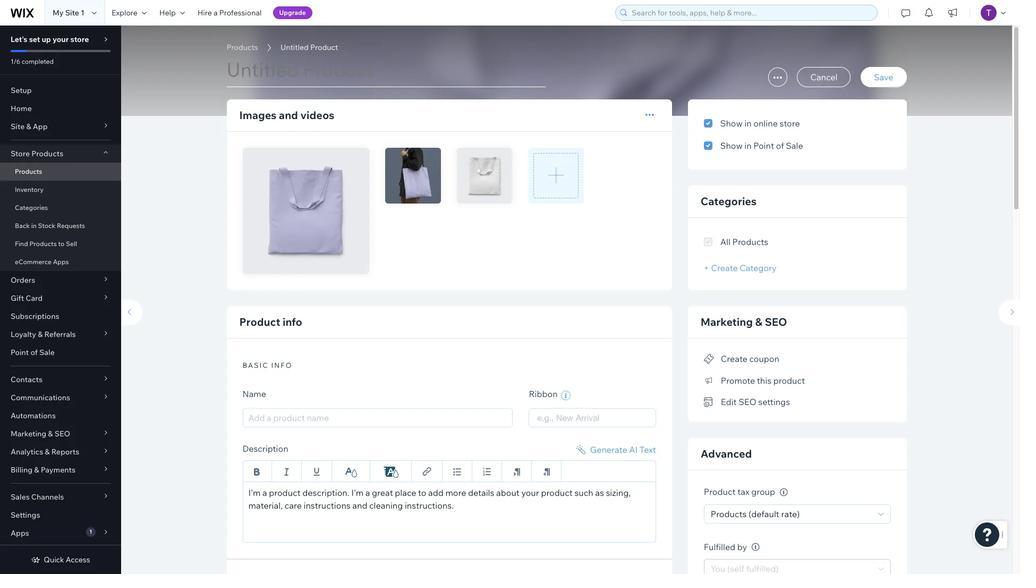 Task type: describe. For each thing, give the bounding box(es) containing it.
products up ecommerce apps
[[29, 240, 57, 248]]

& for loyalty & referrals popup button
[[38, 330, 43, 339]]

communications
[[11, 393, 70, 402]]

settings link
[[0, 506, 121, 524]]

set
[[29, 35, 40, 44]]

back in stock requests link
[[0, 217, 121, 235]]

requests
[[57, 222, 85, 230]]

info for product info
[[283, 315, 302, 329]]

marketing & seo button
[[0, 425, 121, 443]]

Select box search field
[[538, 409, 648, 427]]

seo settings image
[[704, 398, 715, 407]]

orders
[[11, 275, 35, 285]]

info for basic info
[[271, 361, 293, 370]]

setup link
[[0, 81, 121, 99]]

sale inside 'link'
[[39, 348, 55, 357]]

explore
[[112, 8, 138, 18]]

products (default rate)
[[711, 509, 800, 519]]

edit seo settings button
[[704, 394, 790, 409]]

add
[[428, 487, 444, 498]]

channels
[[31, 492, 64, 502]]

your inside the sidebar 'element'
[[53, 35, 69, 44]]

up
[[42, 35, 51, 44]]

products down product tax group
[[711, 509, 747, 519]]

home
[[11, 104, 32, 113]]

generate
[[590, 444, 628, 455]]

product for a
[[269, 487, 301, 498]]

name
[[243, 389, 266, 399]]

and inside i'm a product description. i'm a great place to add more details about your product such as sizing, material, care instructions and cleaning instructions.
[[353, 500, 368, 511]]

1 horizontal spatial site
[[65, 8, 79, 18]]

images and videos
[[239, 108, 335, 122]]

0 vertical spatial of
[[776, 140, 784, 151]]

promote image
[[704, 376, 715, 386]]

1 vertical spatial store
[[780, 118, 800, 129]]

product for this
[[774, 375, 805, 386]]

1 horizontal spatial product
[[310, 43, 338, 52]]

point of sale link
[[0, 343, 121, 361]]

access
[[66, 555, 90, 565]]

gift card
[[11, 293, 43, 303]]

inventory link
[[0, 181, 121, 199]]

my site 1
[[53, 8, 84, 18]]

coupon
[[750, 354, 780, 364]]

0 vertical spatial marketing
[[701, 315, 753, 329]]

analytics
[[11, 447, 43, 457]]

group
[[752, 487, 776, 497]]

description.
[[303, 487, 350, 498]]

site & app button
[[0, 117, 121, 136]]

sales channels
[[11, 492, 64, 502]]

create coupon button
[[704, 351, 780, 366]]

referrals
[[44, 330, 76, 339]]

gift card button
[[0, 289, 121, 307]]

instructions.
[[405, 500, 454, 511]]

save button
[[861, 67, 907, 87]]

save
[[874, 72, 894, 82]]

orders button
[[0, 271, 121, 289]]

my
[[53, 8, 64, 18]]

videos
[[301, 108, 335, 122]]

1 vertical spatial apps
[[11, 528, 29, 538]]

your inside i'm a product description. i'm a great place to add more details about your product such as sizing, material, care instructions and cleaning instructions.
[[522, 487, 539, 498]]

categories inside the sidebar 'element'
[[15, 204, 48, 212]]

instructions
[[304, 500, 351, 511]]

upgrade
[[279, 9, 306, 16]]

show in online store
[[721, 118, 800, 129]]

1 i'm from the left
[[249, 487, 261, 498]]

store products
[[11, 149, 63, 158]]

help button
[[153, 0, 191, 26]]

Untitled Product text field
[[227, 57, 546, 87]]

0 horizontal spatial 1
[[81, 8, 84, 18]]

care
[[285, 500, 302, 511]]

home link
[[0, 99, 121, 117]]

billing
[[11, 465, 32, 475]]

let's
[[11, 35, 27, 44]]

in for online
[[745, 118, 752, 129]]

products inside dropdown button
[[31, 149, 63, 158]]

find
[[15, 240, 28, 248]]

products down professional
[[227, 43, 258, 52]]

1 horizontal spatial info tooltip image
[[780, 488, 788, 496]]

a for i'm
[[263, 487, 267, 498]]

& up coupon
[[756, 315, 763, 329]]

all
[[721, 237, 731, 247]]

subscriptions
[[11, 311, 59, 321]]

back in stock requests
[[15, 222, 85, 230]]

& for site & app dropdown button
[[26, 122, 31, 131]]

(default
[[749, 509, 780, 519]]

online
[[754, 118, 778, 129]]

store inside the sidebar 'element'
[[70, 35, 89, 44]]

text
[[640, 444, 656, 455]]

settings
[[759, 397, 790, 407]]

in for point
[[745, 140, 752, 151]]

great
[[372, 487, 393, 498]]

product info
[[239, 315, 302, 329]]

analytics & reports
[[11, 447, 79, 457]]

create coupon
[[721, 354, 780, 364]]

inventory
[[15, 186, 44, 193]]

untitled
[[281, 43, 309, 52]]

0 vertical spatial create
[[712, 263, 738, 273]]

+
[[704, 263, 710, 273]]

hire
[[198, 8, 212, 18]]

product for product info
[[239, 315, 280, 329]]

rate)
[[782, 509, 800, 519]]

product for product tax group
[[704, 487, 736, 497]]

basic info
[[243, 361, 293, 370]]

as
[[595, 487, 604, 498]]

edit
[[721, 397, 737, 407]]

ecommerce
[[15, 258, 52, 266]]

form containing images and videos
[[116, 26, 1021, 574]]

categories link
[[0, 199, 121, 217]]

0 vertical spatial marketing & seo
[[701, 315, 788, 329]]

settings
[[11, 510, 40, 520]]

promote
[[721, 375, 755, 386]]

untitled product
[[281, 43, 338, 52]]

help
[[159, 8, 176, 18]]

gift
[[11, 293, 24, 303]]

show for show in point of sale
[[721, 140, 743, 151]]



Task type: locate. For each thing, give the bounding box(es) containing it.
edit seo settings
[[721, 397, 790, 407]]

products link down professional
[[221, 42, 263, 53]]

1 horizontal spatial your
[[522, 487, 539, 498]]

1 horizontal spatial to
[[418, 487, 427, 498]]

of inside 'link'
[[31, 348, 38, 357]]

0 vertical spatial your
[[53, 35, 69, 44]]

0 horizontal spatial categories
[[15, 204, 48, 212]]

show in point of sale
[[721, 140, 804, 151]]

loyalty & referrals
[[11, 330, 76, 339]]

1/6 completed
[[11, 57, 54, 65]]

0 vertical spatial apps
[[53, 258, 69, 266]]

automations
[[11, 411, 56, 420]]

and left cleaning
[[353, 500, 368, 511]]

cleaning
[[369, 500, 403, 511]]

0 vertical spatial and
[[279, 108, 298, 122]]

to left add
[[418, 487, 427, 498]]

product tax group
[[704, 487, 777, 497]]

0 horizontal spatial i'm
[[249, 487, 261, 498]]

0 vertical spatial 1
[[81, 8, 84, 18]]

product
[[310, 43, 338, 52], [239, 315, 280, 329], [704, 487, 736, 497]]

to inside i'm a product description. i'm a great place to add more details about your product such as sizing, material, care instructions and cleaning instructions.
[[418, 487, 427, 498]]

to left sell at top left
[[58, 240, 64, 248]]

1 horizontal spatial of
[[776, 140, 784, 151]]

store
[[11, 149, 30, 158]]

site & app
[[11, 122, 48, 131]]

in left online
[[745, 118, 752, 129]]

0 horizontal spatial of
[[31, 348, 38, 357]]

1 vertical spatial products link
[[0, 163, 121, 181]]

your
[[53, 35, 69, 44], [522, 487, 539, 498]]

0 horizontal spatial sale
[[39, 348, 55, 357]]

1 horizontal spatial categories
[[701, 195, 757, 208]]

card
[[26, 293, 43, 303]]

i'm left great at the left bottom
[[351, 487, 364, 498]]

point
[[754, 140, 775, 151], [11, 348, 29, 357]]

& for billing & payments 'popup button'
[[34, 465, 39, 475]]

2 horizontal spatial product
[[704, 487, 736, 497]]

sales
[[11, 492, 30, 502]]

marketing up the create coupon "button"
[[701, 315, 753, 329]]

1 horizontal spatial products link
[[221, 42, 263, 53]]

seo up analytics & reports 'popup button'
[[55, 429, 70, 439]]

a left great at the left bottom
[[366, 487, 370, 498]]

marketing & seo up the create coupon "button"
[[701, 315, 788, 329]]

categories up all
[[701, 195, 757, 208]]

info tooltip image
[[780, 488, 788, 496], [752, 544, 760, 551]]

0 vertical spatial in
[[745, 118, 752, 129]]

2 horizontal spatial a
[[366, 487, 370, 498]]

1 horizontal spatial 1
[[89, 528, 92, 535]]

1 vertical spatial point
[[11, 348, 29, 357]]

& for marketing & seo dropdown button at the bottom left of the page
[[48, 429, 53, 439]]

0 horizontal spatial a
[[214, 8, 218, 18]]

a right hire
[[214, 8, 218, 18]]

show down show in online store
[[721, 140, 743, 151]]

1 horizontal spatial point
[[754, 140, 775, 151]]

0 vertical spatial sale
[[786, 140, 804, 151]]

info up basic info
[[283, 315, 302, 329]]

in
[[745, 118, 752, 129], [745, 140, 752, 151], [31, 222, 37, 230]]

create inside "button"
[[721, 354, 748, 364]]

& inside popup button
[[38, 330, 43, 339]]

1 vertical spatial marketing & seo
[[11, 429, 70, 439]]

find products to sell link
[[0, 235, 121, 253]]

billing & payments button
[[0, 461, 121, 479]]

0 horizontal spatial to
[[58, 240, 64, 248]]

product
[[774, 375, 805, 386], [269, 487, 301, 498], [541, 487, 573, 498]]

site down the home
[[11, 122, 25, 131]]

stock
[[38, 222, 55, 230]]

hire a professional link
[[191, 0, 268, 26]]

fulfilled
[[704, 542, 736, 552]]

1 horizontal spatial product
[[541, 487, 573, 498]]

sale down show in online store
[[786, 140, 804, 151]]

0 horizontal spatial product
[[239, 315, 280, 329]]

show
[[721, 118, 743, 129], [721, 140, 743, 151]]

1 inside the sidebar 'element'
[[89, 528, 92, 535]]

1 horizontal spatial marketing & seo
[[701, 315, 788, 329]]

2 vertical spatial seo
[[55, 429, 70, 439]]

1 vertical spatial marketing
[[11, 429, 46, 439]]

back
[[15, 222, 30, 230]]

billing & payments
[[11, 465, 75, 475]]

marketing & seo inside dropdown button
[[11, 429, 70, 439]]

0 horizontal spatial marketing
[[11, 429, 46, 439]]

all products
[[721, 237, 769, 247]]

site inside dropdown button
[[11, 122, 25, 131]]

1 vertical spatial to
[[418, 487, 427, 498]]

1 vertical spatial of
[[31, 348, 38, 357]]

0 horizontal spatial marketing & seo
[[11, 429, 70, 439]]

by
[[738, 542, 747, 552]]

sale
[[786, 140, 804, 151], [39, 348, 55, 357]]

store right online
[[780, 118, 800, 129]]

point inside 'link'
[[11, 348, 29, 357]]

products right store
[[31, 149, 63, 158]]

1 vertical spatial 1
[[89, 528, 92, 535]]

promote this product
[[721, 375, 805, 386]]

marketing & seo
[[701, 315, 788, 329], [11, 429, 70, 439]]

store
[[70, 35, 89, 44], [780, 118, 800, 129]]

point of sale
[[11, 348, 55, 357]]

2 horizontal spatial product
[[774, 375, 805, 386]]

fulfilled by
[[704, 542, 747, 552]]

let's set up your store
[[11, 35, 89, 44]]

more
[[446, 487, 466, 498]]

category
[[740, 263, 777, 273]]

tax
[[738, 487, 750, 497]]

products up inventory
[[15, 167, 42, 175]]

Add a product name text field
[[243, 408, 513, 427]]

seo inside dropdown button
[[55, 429, 70, 439]]

2 vertical spatial in
[[31, 222, 37, 230]]

1/6
[[11, 57, 20, 65]]

your right up
[[53, 35, 69, 44]]

1 vertical spatial in
[[745, 140, 752, 151]]

ecommerce apps
[[15, 258, 69, 266]]

info tooltip image right by
[[752, 544, 760, 551]]

2 horizontal spatial seo
[[765, 315, 788, 329]]

info right basic
[[271, 361, 293, 370]]

0 horizontal spatial products link
[[0, 163, 121, 181]]

product left tax
[[704, 487, 736, 497]]

i'm up material,
[[249, 487, 261, 498]]

completed
[[22, 57, 54, 65]]

1 vertical spatial create
[[721, 354, 748, 364]]

i'm a product description. i'm a great place to add more details about your product such as sizing, material, care instructions and cleaning instructions.
[[249, 487, 631, 511]]

Search for tools, apps, help & more... field
[[629, 5, 874, 20]]

seo inside button
[[739, 397, 757, 407]]

2 i'm from the left
[[351, 487, 364, 498]]

ribbon
[[529, 389, 560, 399]]

& for analytics & reports 'popup button'
[[45, 447, 50, 457]]

0 horizontal spatial point
[[11, 348, 29, 357]]

sidebar element
[[0, 26, 121, 574]]

0 vertical spatial store
[[70, 35, 89, 44]]

sales channels button
[[0, 488, 121, 506]]

marketing
[[701, 315, 753, 329], [11, 429, 46, 439]]

products right all
[[733, 237, 769, 247]]

seo right edit
[[739, 397, 757, 407]]

contacts
[[11, 375, 43, 384]]

contacts button
[[0, 370, 121, 389]]

product up basic
[[239, 315, 280, 329]]

product left such
[[541, 487, 573, 498]]

seo up coupon
[[765, 315, 788, 329]]

0 vertical spatial show
[[721, 118, 743, 129]]

your right about
[[522, 487, 539, 498]]

0 horizontal spatial your
[[53, 35, 69, 44]]

0 horizontal spatial product
[[269, 487, 301, 498]]

0 vertical spatial product
[[310, 43, 338, 52]]

1 horizontal spatial apps
[[53, 258, 69, 266]]

1 horizontal spatial a
[[263, 487, 267, 498]]

1 right my
[[81, 8, 84, 18]]

1 vertical spatial info
[[271, 361, 293, 370]]

&
[[26, 122, 31, 131], [756, 315, 763, 329], [38, 330, 43, 339], [48, 429, 53, 439], [45, 447, 50, 457], [34, 465, 39, 475]]

ai
[[630, 444, 638, 455]]

1 horizontal spatial and
[[353, 500, 368, 511]]

0 horizontal spatial apps
[[11, 528, 29, 538]]

marketing inside dropdown button
[[11, 429, 46, 439]]

1 vertical spatial sale
[[39, 348, 55, 357]]

in right back
[[31, 222, 37, 230]]

generate ai text
[[590, 444, 656, 455]]

0 vertical spatial products link
[[221, 42, 263, 53]]

of down online
[[776, 140, 784, 151]]

sale down loyalty & referrals
[[39, 348, 55, 357]]

0 vertical spatial to
[[58, 240, 64, 248]]

loyalty
[[11, 330, 36, 339]]

payments
[[41, 465, 75, 475]]

0 horizontal spatial info tooltip image
[[752, 544, 760, 551]]

info tooltip image right group in the right bottom of the page
[[780, 488, 788, 496]]

quick
[[44, 555, 64, 565]]

seo
[[765, 315, 788, 329], [739, 397, 757, 407], [55, 429, 70, 439]]

to inside the sidebar 'element'
[[58, 240, 64, 248]]

store products button
[[0, 145, 121, 163]]

a up material,
[[263, 487, 267, 498]]

form
[[116, 26, 1021, 574]]

1 show from the top
[[721, 118, 743, 129]]

apps down find products to sell link
[[53, 258, 69, 266]]

hire a professional
[[198, 8, 262, 18]]

0 vertical spatial info tooltip image
[[780, 488, 788, 496]]

create up promote
[[721, 354, 748, 364]]

promote coupon image
[[704, 355, 715, 364]]

2 show from the top
[[721, 140, 743, 151]]

0 horizontal spatial seo
[[55, 429, 70, 439]]

apps down the settings
[[11, 528, 29, 538]]

1 vertical spatial site
[[11, 122, 25, 131]]

1 horizontal spatial marketing
[[701, 315, 753, 329]]

1 horizontal spatial seo
[[739, 397, 757, 407]]

site right my
[[65, 8, 79, 18]]

1 horizontal spatial i'm
[[351, 487, 364, 498]]

categories down inventory
[[15, 204, 48, 212]]

1 vertical spatial your
[[522, 487, 539, 498]]

1 vertical spatial and
[[353, 500, 368, 511]]

false text field
[[243, 481, 656, 542]]

product right untitled
[[310, 43, 338, 52]]

+ create category
[[704, 263, 777, 273]]

1 up access
[[89, 528, 92, 535]]

marketing & seo up analytics & reports at left
[[11, 429, 70, 439]]

0 horizontal spatial and
[[279, 108, 298, 122]]

product up care
[[269, 487, 301, 498]]

point down online
[[754, 140, 775, 151]]

basic
[[243, 361, 269, 370]]

and left videos
[[279, 108, 298, 122]]

0 vertical spatial site
[[65, 8, 79, 18]]

in for stock
[[31, 222, 37, 230]]

info
[[283, 315, 302, 329], [271, 361, 293, 370]]

2 vertical spatial product
[[704, 487, 736, 497]]

products
[[227, 43, 258, 52], [31, 149, 63, 158], [15, 167, 42, 175], [733, 237, 769, 247], [29, 240, 57, 248], [711, 509, 747, 519]]

0 vertical spatial seo
[[765, 315, 788, 329]]

details
[[468, 487, 495, 498]]

marketing up analytics
[[11, 429, 46, 439]]

in inside the sidebar 'element'
[[31, 222, 37, 230]]

& right loyalty
[[38, 330, 43, 339]]

products link down store products
[[0, 163, 121, 181]]

find products to sell
[[15, 240, 77, 248]]

1 vertical spatial product
[[239, 315, 280, 329]]

description
[[243, 443, 288, 454]]

1 vertical spatial seo
[[739, 397, 757, 407]]

product inside promote this product button
[[774, 375, 805, 386]]

+ create category button
[[704, 263, 777, 273]]

about
[[496, 487, 520, 498]]

upgrade button
[[273, 6, 312, 19]]

of down loyalty & referrals
[[31, 348, 38, 357]]

cancel button
[[798, 67, 851, 87]]

1 vertical spatial info tooltip image
[[752, 544, 760, 551]]

ecommerce apps link
[[0, 253, 121, 271]]

0 horizontal spatial store
[[70, 35, 89, 44]]

& up analytics & reports at left
[[48, 429, 53, 439]]

point down loyalty
[[11, 348, 29, 357]]

i'm
[[249, 487, 261, 498], [351, 487, 364, 498]]

place
[[395, 487, 416, 498]]

1 horizontal spatial sale
[[786, 140, 804, 151]]

product right this
[[774, 375, 805, 386]]

show for show in online store
[[721, 118, 743, 129]]

apps inside ecommerce apps link
[[53, 258, 69, 266]]

1 horizontal spatial store
[[780, 118, 800, 129]]

show left online
[[721, 118, 743, 129]]

& right billing
[[34, 465, 39, 475]]

& left app
[[26, 122, 31, 131]]

quick access
[[44, 555, 90, 565]]

0 horizontal spatial site
[[11, 122, 25, 131]]

in down show in online store
[[745, 140, 752, 151]]

0 vertical spatial info
[[283, 315, 302, 329]]

& left reports
[[45, 447, 50, 457]]

0 vertical spatial point
[[754, 140, 775, 151]]

site
[[65, 8, 79, 18], [11, 122, 25, 131]]

store down my site 1
[[70, 35, 89, 44]]

a for hire
[[214, 8, 218, 18]]

1 vertical spatial show
[[721, 140, 743, 151]]

create right +
[[712, 263, 738, 273]]



Task type: vqa. For each thing, say whether or not it's contained in the screenshot.
& inside 'popup button'
yes



